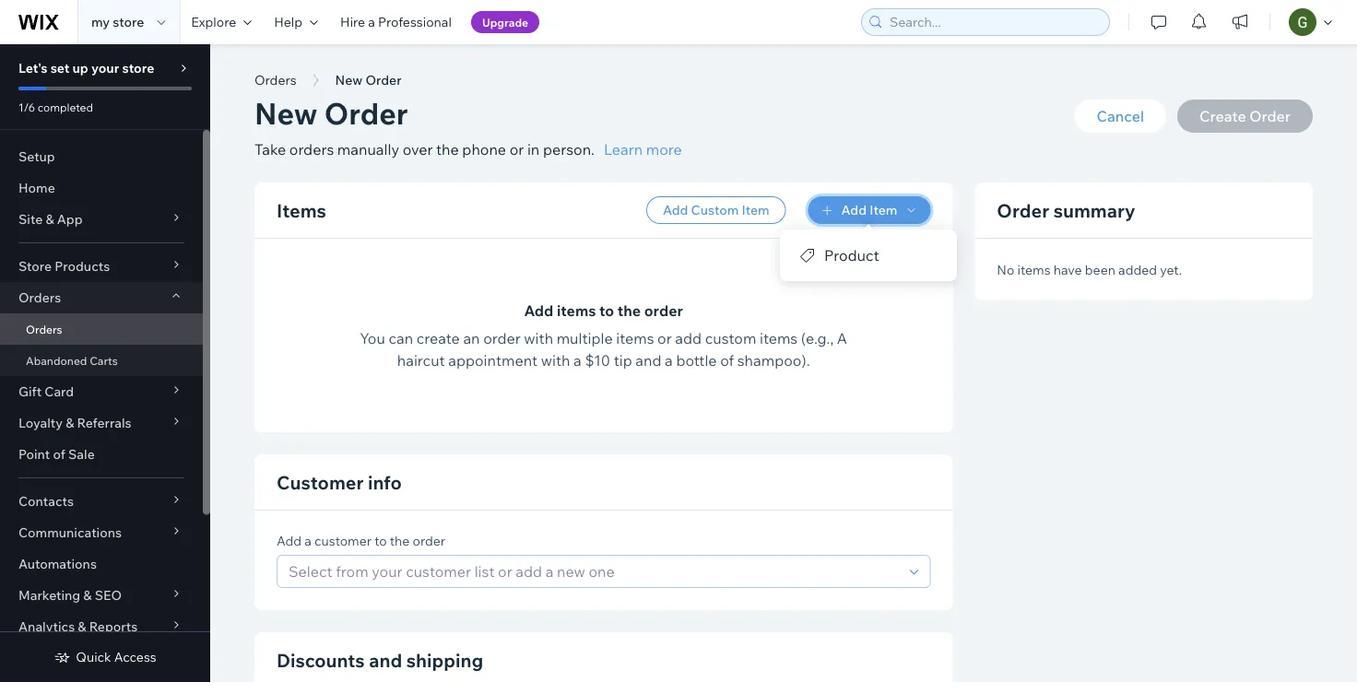 Task type: locate. For each thing, give the bounding box(es) containing it.
new order
[[335, 72, 402, 88]]

1 horizontal spatial to
[[599, 301, 614, 320]]

to up multiple
[[599, 301, 614, 320]]

orders for orders link
[[26, 322, 62, 336]]

create
[[416, 329, 460, 348]]

0 vertical spatial orders
[[254, 72, 297, 88]]

0 horizontal spatial or
[[510, 140, 524, 159]]

1 item from the left
[[742, 202, 769, 218]]

item
[[742, 202, 769, 218], [870, 202, 897, 218]]

& for loyalty
[[66, 415, 74, 431]]

1 vertical spatial of
[[53, 446, 65, 462]]

1 horizontal spatial item
[[870, 202, 897, 218]]

0 vertical spatial and
[[636, 351, 662, 370]]

add for custom
[[663, 202, 688, 218]]

store
[[113, 14, 144, 30], [122, 60, 154, 76]]

the up tip
[[617, 301, 641, 320]]

1 vertical spatial order
[[483, 329, 521, 348]]

1 vertical spatial new
[[254, 95, 318, 132]]

0 vertical spatial order
[[365, 72, 402, 88]]

0 vertical spatial to
[[599, 301, 614, 320]]

0 horizontal spatial to
[[375, 533, 387, 549]]

orders link
[[0, 313, 203, 345]]

& inside dropdown button
[[66, 415, 74, 431]]

the
[[436, 140, 459, 159], [617, 301, 641, 320], [390, 533, 410, 549]]

0 horizontal spatial item
[[742, 202, 769, 218]]

and left shipping
[[369, 649, 402, 672]]

order inside button
[[365, 72, 402, 88]]

1 horizontal spatial new
[[335, 72, 363, 88]]

add item
[[841, 202, 897, 218]]

0 vertical spatial or
[[510, 140, 524, 159]]

item up product button
[[870, 202, 897, 218]]

order for new order
[[365, 72, 402, 88]]

appointment
[[448, 351, 538, 370]]

haircut
[[397, 351, 445, 370]]

0 vertical spatial with
[[524, 329, 553, 348]]

new for new order
[[335, 72, 363, 88]]

my store
[[91, 14, 144, 30]]

1 vertical spatial order
[[324, 95, 408, 132]]

marketing & seo button
[[0, 580, 203, 611]]

contacts button
[[0, 486, 203, 517]]

upgrade
[[482, 15, 528, 29]]

add custom item button
[[646, 196, 786, 224]]

the right over
[[436, 140, 459, 159]]

abandoned carts link
[[0, 345, 203, 376]]

& inside popup button
[[46, 211, 54, 227]]

the right customer
[[390, 533, 410, 549]]

& left seo
[[83, 587, 92, 603]]

1 vertical spatial to
[[375, 533, 387, 549]]

& inside popup button
[[78, 619, 86, 635]]

of left "sale"
[[53, 446, 65, 462]]

& inside "dropdown button"
[[83, 587, 92, 603]]

0 vertical spatial of
[[720, 351, 734, 370]]

loyalty
[[18, 415, 63, 431]]

1 vertical spatial the
[[617, 301, 641, 320]]

0 vertical spatial new
[[335, 72, 363, 88]]

orders up 'abandoned'
[[26, 322, 62, 336]]

order for new order take orders manually over the phone or in person. learn more
[[324, 95, 408, 132]]

site & app button
[[0, 204, 203, 235]]

0 vertical spatial the
[[436, 140, 459, 159]]

item right custom
[[742, 202, 769, 218]]

store right the my
[[113, 14, 144, 30]]

add inside "button"
[[663, 202, 688, 218]]

explore
[[191, 14, 236, 30]]

order down "hire a professional" link
[[365, 72, 402, 88]]

of down custom in the right of the page
[[720, 351, 734, 370]]

custom
[[691, 202, 739, 218]]

card
[[45, 384, 74, 400]]

add up appointment
[[524, 301, 554, 320]]

& left reports
[[78, 619, 86, 635]]

item inside add custom item "button"
[[742, 202, 769, 218]]

with left multiple
[[524, 329, 553, 348]]

1 vertical spatial or
[[657, 329, 672, 348]]

items up shampoo).
[[760, 329, 798, 348]]

& right loyalty
[[66, 415, 74, 431]]

a right "hire"
[[368, 14, 375, 30]]

orders inside button
[[254, 72, 297, 88]]

access
[[114, 649, 156, 665]]

or
[[510, 140, 524, 159], [657, 329, 672, 348]]

marketing
[[18, 587, 80, 603]]

a left $10 on the bottom left of page
[[574, 351, 582, 370]]

1/6 completed
[[18, 100, 93, 114]]

1 vertical spatial store
[[122, 60, 154, 76]]

been
[[1085, 261, 1116, 278]]

add inside add items to the order you can create an order with multiple items or add custom items (e.g., a haircut appointment with a $10 tip and a bottle of shampoo).
[[524, 301, 554, 320]]

your
[[91, 60, 119, 76]]

loyalty & referrals button
[[0, 408, 203, 439]]

orders for orders button
[[254, 72, 297, 88]]

custom
[[705, 329, 756, 348]]

order up no
[[997, 199, 1049, 222]]

new down "hire"
[[335, 72, 363, 88]]

point of sale
[[18, 446, 95, 462]]

hire
[[340, 14, 365, 30]]

a
[[837, 329, 847, 348]]

2 vertical spatial order
[[413, 533, 445, 549]]

order down new order button
[[324, 95, 408, 132]]

new inside button
[[335, 72, 363, 88]]

add inside button
[[841, 202, 867, 218]]

1 vertical spatial orders
[[18, 289, 61, 306]]

2 item from the left
[[870, 202, 897, 218]]

of
[[720, 351, 734, 370], [53, 446, 65, 462]]

or left add
[[657, 329, 672, 348]]

new inside new order take orders manually over the phone or in person. learn more
[[254, 95, 318, 132]]

to inside add items to the order you can create an order with multiple items or add custom items (e.g., a haircut appointment with a $10 tip and a bottle of shampoo).
[[599, 301, 614, 320]]

orders down store
[[18, 289, 61, 306]]

yet.
[[1160, 261, 1182, 278]]

up
[[72, 60, 88, 76]]

0 horizontal spatial of
[[53, 446, 65, 462]]

2 vertical spatial orders
[[26, 322, 62, 336]]

analytics & reports button
[[0, 611, 203, 643]]

new down orders button
[[254, 95, 318, 132]]

site & app
[[18, 211, 83, 227]]

2 horizontal spatial the
[[617, 301, 641, 320]]

quick access
[[76, 649, 156, 665]]

order up add
[[644, 301, 683, 320]]

1 horizontal spatial the
[[436, 140, 459, 159]]

add for items
[[524, 301, 554, 320]]

home link
[[0, 172, 203, 204]]

order right customer
[[413, 533, 445, 549]]

add left custom
[[663, 202, 688, 218]]

referrals
[[77, 415, 131, 431]]

an
[[463, 329, 480, 348]]

and right tip
[[636, 351, 662, 370]]

0 horizontal spatial the
[[390, 533, 410, 549]]

1 horizontal spatial and
[[636, 351, 662, 370]]

to right customer
[[375, 533, 387, 549]]

the inside add items to the order you can create an order with multiple items or add custom items (e.g., a haircut appointment with a $10 tip and a bottle of shampoo).
[[617, 301, 641, 320]]

orders down help
[[254, 72, 297, 88]]

tip
[[614, 351, 632, 370]]

0 horizontal spatial and
[[369, 649, 402, 672]]

new for new order take orders manually over the phone or in person. learn more
[[254, 95, 318, 132]]

the inside new order take orders manually over the phone or in person. learn more
[[436, 140, 459, 159]]

or left in
[[510, 140, 524, 159]]

order up appointment
[[483, 329, 521, 348]]

of inside add items to the order you can create an order with multiple items or add custom items (e.g., a haircut appointment with a $10 tip and a bottle of shampoo).
[[720, 351, 734, 370]]

1 horizontal spatial of
[[720, 351, 734, 370]]

0 horizontal spatial new
[[254, 95, 318, 132]]

& right site
[[46, 211, 54, 227]]

add custom item
[[663, 202, 769, 218]]

add
[[675, 329, 702, 348]]

2 horizontal spatial order
[[644, 301, 683, 320]]

sidebar element
[[0, 44, 210, 682]]

to
[[599, 301, 614, 320], [375, 533, 387, 549]]

orders button
[[0, 282, 203, 313]]

loyalty & referrals
[[18, 415, 131, 431]]

communications
[[18, 525, 122, 541]]

add item button
[[808, 196, 931, 224]]

$10
[[585, 351, 610, 370]]

order inside new order take orders manually over the phone or in person. learn more
[[324, 95, 408, 132]]

my
[[91, 14, 110, 30]]

0 vertical spatial order
[[644, 301, 683, 320]]

a
[[368, 14, 375, 30], [574, 351, 582, 370], [665, 351, 673, 370], [305, 533, 312, 549]]

add
[[663, 202, 688, 218], [841, 202, 867, 218], [524, 301, 554, 320], [277, 533, 302, 549]]

Select from your customer list or add a new one field
[[283, 556, 904, 587]]

new
[[335, 72, 363, 88], [254, 95, 318, 132]]

&
[[46, 211, 54, 227], [66, 415, 74, 431], [83, 587, 92, 603], [78, 619, 86, 635]]

items right no
[[1017, 261, 1051, 278]]

add left customer
[[277, 533, 302, 549]]

add up product
[[841, 202, 867, 218]]

store inside sidebar element
[[122, 60, 154, 76]]

store right your
[[122, 60, 154, 76]]

no
[[997, 261, 1015, 278]]

1 horizontal spatial or
[[657, 329, 672, 348]]

with down multiple
[[541, 351, 570, 370]]

orders for orders popup button
[[18, 289, 61, 306]]

& for site
[[46, 211, 54, 227]]

a left bottle
[[665, 351, 673, 370]]

setup link
[[0, 141, 203, 172]]

1 vertical spatial and
[[369, 649, 402, 672]]

orders inside popup button
[[18, 289, 61, 306]]



Task type: describe. For each thing, give the bounding box(es) containing it.
seo
[[95, 587, 122, 603]]

abandoned carts
[[26, 354, 118, 367]]

abandoned
[[26, 354, 87, 367]]

sale
[[68, 446, 95, 462]]

learn more link
[[604, 138, 682, 160]]

analytics & reports
[[18, 619, 138, 635]]

a left customer
[[305, 533, 312, 549]]

communications button
[[0, 517, 203, 549]]

& for marketing
[[83, 587, 92, 603]]

quick access button
[[54, 649, 156, 666]]

2 vertical spatial order
[[997, 199, 1049, 222]]

summary
[[1054, 199, 1136, 222]]

help button
[[263, 0, 329, 44]]

items up tip
[[616, 329, 654, 348]]

reports
[[89, 619, 138, 635]]

set
[[50, 60, 69, 76]]

items
[[277, 199, 326, 222]]

help
[[274, 14, 302, 30]]

site
[[18, 211, 43, 227]]

gift card
[[18, 384, 74, 400]]

bottle
[[676, 351, 717, 370]]

orders
[[289, 140, 334, 159]]

contacts
[[18, 493, 74, 509]]

setup
[[18, 148, 55, 165]]

shampoo).
[[737, 351, 810, 370]]

automations link
[[0, 549, 203, 580]]

1 vertical spatial with
[[541, 351, 570, 370]]

multiple
[[557, 329, 613, 348]]

marketing & seo
[[18, 587, 122, 603]]

info
[[368, 471, 402, 494]]

cancel
[[1097, 107, 1144, 125]]

product
[[824, 246, 879, 265]]

1 horizontal spatial order
[[483, 329, 521, 348]]

hire a professional link
[[329, 0, 463, 44]]

of inside sidebar element
[[53, 446, 65, 462]]

item inside add item button
[[870, 202, 897, 218]]

items up multiple
[[557, 301, 596, 320]]

order summary
[[997, 199, 1136, 222]]

discounts
[[277, 649, 365, 672]]

completed
[[38, 100, 93, 114]]

2 vertical spatial the
[[390, 533, 410, 549]]

add for a
[[277, 533, 302, 549]]

home
[[18, 180, 55, 196]]

more
[[646, 140, 682, 159]]

you
[[360, 329, 385, 348]]

hire a professional
[[340, 14, 452, 30]]

& for analytics
[[78, 619, 86, 635]]

gift
[[18, 384, 42, 400]]

store products button
[[0, 251, 203, 282]]

added
[[1118, 261, 1157, 278]]

point of sale link
[[0, 439, 203, 470]]

let's set up your store
[[18, 60, 154, 76]]

product button
[[780, 239, 957, 272]]

phone
[[462, 140, 506, 159]]

0 vertical spatial store
[[113, 14, 144, 30]]

no items have been added yet.
[[997, 261, 1182, 278]]

or inside add items to the order you can create an order with multiple items or add custom items (e.g., a haircut appointment with a $10 tip and a bottle of shampoo).
[[657, 329, 672, 348]]

customer info
[[277, 471, 402, 494]]

shipping
[[406, 649, 483, 672]]

Search... field
[[884, 9, 1104, 35]]

add for item
[[841, 202, 867, 218]]

orders button
[[245, 66, 306, 94]]

or inside new order take orders manually over the phone or in person. learn more
[[510, 140, 524, 159]]

store
[[18, 258, 52, 274]]

carts
[[90, 354, 118, 367]]

learn
[[604, 140, 643, 159]]

let's
[[18, 60, 48, 76]]

cancel button
[[1074, 100, 1166, 133]]

person.
[[543, 140, 595, 159]]

gift card button
[[0, 376, 203, 408]]

manually
[[337, 140, 399, 159]]

take
[[254, 140, 286, 159]]

(e.g.,
[[801, 329, 834, 348]]

app
[[57, 211, 83, 227]]

and inside add items to the order you can create an order with multiple items or add custom items (e.g., a haircut appointment with a $10 tip and a bottle of shampoo).
[[636, 351, 662, 370]]

point
[[18, 446, 50, 462]]

add items to the order you can create an order with multiple items or add custom items (e.g., a haircut appointment with a $10 tip and a bottle of shampoo).
[[360, 301, 847, 370]]

quick
[[76, 649, 111, 665]]

automations
[[18, 556, 97, 572]]

can
[[389, 329, 413, 348]]

0 horizontal spatial order
[[413, 533, 445, 549]]

upgrade button
[[471, 11, 539, 33]]

1/6
[[18, 100, 35, 114]]

have
[[1054, 261, 1082, 278]]

store products
[[18, 258, 110, 274]]

over
[[403, 140, 433, 159]]

analytics
[[18, 619, 75, 635]]

customer
[[314, 533, 372, 549]]

new order take orders manually over the phone or in person. learn more
[[254, 95, 682, 159]]

new order button
[[326, 66, 411, 94]]



Task type: vqa. For each thing, say whether or not it's contained in the screenshot.
Automations LINK
yes



